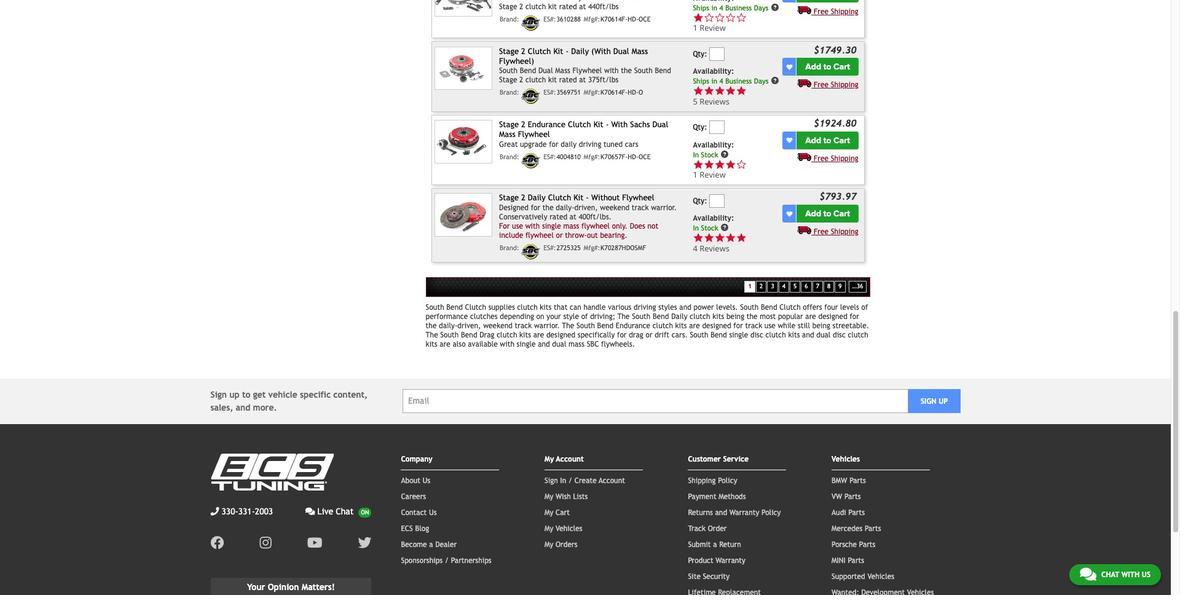 Task type: vqa. For each thing, say whether or not it's contained in the screenshot.
New
no



Task type: describe. For each thing, give the bounding box(es) containing it.
1 days from the top
[[754, 3, 769, 12]]

1 horizontal spatial the
[[562, 321, 574, 330]]

3 stage from the top
[[499, 76, 517, 84]]

service
[[723, 455, 749, 463]]

at inside south bend dual mass flywheel with the south bend stage 2 clutch kit rated at 440ft/lbs
[[579, 2, 586, 11]]

driving inside stage 2 endurance clutch kit - with sachs dual mass flywheel great upgrade for daily driving tuned cars
[[579, 140, 602, 149]]

clutch inside south bend dual mass flywheel with the south bend stage 2 clutch kit rated at 440ft/lbs
[[526, 2, 546, 11]]

site
[[688, 572, 701, 581]]

clutch up depending
[[517, 303, 538, 312]]

0 horizontal spatial designed
[[546, 331, 576, 339]]

for down levels. at the right of page
[[734, 321, 743, 330]]

south up also
[[440, 331, 459, 339]]

opinion
[[268, 582, 299, 592]]

stage 2 clutch kit - daily (with dual mass flywheel) link
[[499, 46, 648, 66]]

0 horizontal spatial flywheel
[[526, 231, 554, 240]]

product
[[688, 556, 714, 565]]

clutch inside the stage 2 daily clutch kit - without flywheel designed for the daily-driven, weekend track warrior. conservatively rated at 400ft/lbs. for use with single mass flywheel only. does not include flywheel or throw-out bearing.
[[548, 193, 571, 203]]

and right styles
[[680, 303, 692, 312]]

live chat link
[[305, 505, 372, 518]]

stock for reviews
[[701, 224, 718, 232]]

shipping for $1924.80
[[831, 154, 859, 163]]

mass inside the stage 2 daily clutch kit - without flywheel designed for the daily-driven, weekend track warrior. conservatively rated at 400ft/lbs. for use with single mass flywheel only. does not include flywheel or throw-out bearing.
[[563, 222, 579, 230]]

my wish lists
[[545, 492, 588, 501]]

1 horizontal spatial policy
[[762, 508, 781, 517]]

for up flywheels.
[[617, 331, 627, 339]]

are down offers
[[806, 312, 816, 321]]

four
[[825, 303, 838, 312]]

flywheel)
[[499, 56, 534, 66]]

to for $1924.80
[[824, 135, 832, 145]]

reviews for 4 reviews
[[700, 243, 730, 254]]

free for $1924.80
[[814, 154, 829, 163]]

1 1 review link from the top
[[693, 12, 781, 33]]

mercedes parts link
[[832, 524, 881, 533]]

1 link
[[745, 281, 756, 292]]

for up streetable.
[[850, 312, 859, 321]]

supported
[[832, 572, 865, 581]]

availability: for 5 reviews
[[693, 67, 734, 76]]

for inside stage 2 endurance clutch kit - with sachs dual mass flywheel great upgrade for daily driving tuned cars
[[549, 140, 559, 149]]

south bend dual mass flywheel with the south bend stage 2 clutch kit rated at 440ft/lbs
[[499, 0, 671, 11]]

1 horizontal spatial /
[[569, 476, 572, 485]]

daily inside stage 2 clutch kit - daily (with dual mass flywheel) south bend dual mass flywheel with the south bend stage 2 clutch kit rated at 375ft/lbs
[[571, 46, 589, 56]]

sign for sign up
[[921, 397, 937, 406]]

1 vertical spatial empty star image
[[736, 159, 747, 170]]

bearing.
[[600, 231, 628, 240]]

oce for k70657f-hd-oce
[[639, 153, 651, 160]]

shipping policy
[[688, 476, 738, 485]]

bmw
[[832, 476, 848, 485]]

sign in / create account link
[[545, 476, 625, 485]]

south up specifically
[[577, 321, 595, 330]]

daily inside the stage 2 daily clutch kit - without flywheel designed for the daily-driven, weekend track warrior. conservatively rated at 400ft/lbs. for use with single mass flywheel only. does not include flywheel or throw-out bearing.
[[528, 193, 546, 203]]

stage inside south bend dual mass flywheel with the south bend stage 2 clutch kit rated at 440ft/lbs
[[499, 2, 517, 11]]

and down still
[[802, 331, 814, 339]]

2 inside stage 2 endurance clutch kit - with sachs dual mass flywheel great upgrade for daily driving tuned cars
[[521, 120, 526, 129]]

5 for 5
[[794, 283, 797, 290]]

sbc
[[587, 340, 599, 348]]

porsche
[[832, 540, 857, 549]]

live chat
[[318, 506, 354, 516]]

blog
[[415, 524, 429, 533]]

0 horizontal spatial track
[[515, 321, 532, 330]]

mfg#: for 5 reviews
[[584, 89, 600, 96]]

sponsorships / partnerships link
[[401, 556, 492, 565]]

at inside the stage 2 daily clutch kit - without flywheel designed for the daily-driven, weekend track warrior. conservatively rated at 400ft/lbs. for use with single mass flywheel only. does not include flywheel or throw-out bearing.
[[570, 213, 577, 221]]

kit for 1 review
[[594, 120, 604, 129]]

es#3610288 - k70614f-hd-oce - stage 2 clutch kit - endurance (with dual mass flywheel) - south bend dual mass flywheel with the south bend stage 2 clutch kit rated at 440ft/lbs - south bend clutch - audi image
[[435, 0, 492, 16]]

es#3569751 - k70614f-hd-o - stage 2 clutch kit - daily (with dual mass flywheel)  - south bend dual mass flywheel with the south bend stage 2 clutch kit rated at 375ft/lbs - south bend clutch - audi image
[[435, 46, 492, 90]]

order
[[708, 524, 727, 533]]

1 horizontal spatial flywheel
[[582, 222, 610, 230]]

to for $793.97
[[824, 208, 832, 219]]

k70614f- for k70614f-hd-o
[[601, 89, 628, 96]]

2 horizontal spatial the
[[618, 312, 630, 321]]

2 vertical spatial the
[[426, 331, 438, 339]]

supplies
[[489, 303, 515, 312]]

shipping policy link
[[688, 476, 738, 485]]

o
[[639, 89, 643, 96]]

and up order
[[715, 508, 727, 517]]

with right comments image
[[1122, 571, 1140, 579]]

mini
[[832, 556, 846, 565]]

availability: in stock for reviews
[[693, 214, 734, 232]]

ecs
[[401, 524, 413, 533]]

or inside the stage 2 daily clutch kit - without flywheel designed for the daily-driven, weekend track warrior. conservatively rated at 400ft/lbs. for use with single mass flywheel only. does not include flywheel or throw-out bearing.
[[556, 231, 563, 240]]

rated inside south bend dual mass flywheel with the south bend stage 2 clutch kit rated at 440ft/lbs
[[559, 2, 577, 11]]

mfg#: for 1 review
[[584, 153, 600, 160]]

kit for 4 reviews
[[574, 193, 584, 203]]

stage for 4 reviews
[[499, 193, 519, 203]]

my for my wish lists
[[545, 492, 554, 501]]

my for my cart
[[545, 508, 554, 517]]

dealer
[[435, 540, 457, 549]]

330-
[[222, 506, 238, 516]]

cart down "wish"
[[556, 508, 570, 517]]

a for submit
[[713, 540, 717, 549]]

331-
[[238, 506, 255, 516]]

become a dealer
[[401, 540, 457, 549]]

while
[[778, 321, 796, 330]]

shipping up payment in the right of the page
[[688, 476, 716, 485]]

chat with us link
[[1070, 564, 1161, 585]]

with
[[611, 120, 628, 129]]

upgrade
[[520, 140, 547, 149]]

up for sign up to get vehicle specific content, sales, and more.
[[230, 390, 240, 399]]

contact
[[401, 508, 427, 517]]

dual right the (with
[[613, 46, 629, 56]]

1 business from the top
[[726, 3, 752, 12]]

returns and warranty policy
[[688, 508, 781, 517]]

hd- for 5 reviews
[[628, 89, 639, 96]]

most
[[760, 312, 776, 321]]

Email email field
[[403, 389, 909, 413]]

power
[[694, 303, 714, 312]]

and inside sign up to get vehicle specific content, sales, and more.
[[236, 403, 250, 412]]

track inside the stage 2 daily clutch kit - without flywheel designed for the daily-driven, weekend track warrior. conservatively rated at 400ft/lbs. for use with single mass flywheel only. does not include flywheel or throw-out bearing.
[[632, 203, 649, 212]]

clutch inside stage 2 clutch kit - daily (with dual mass flywheel) south bend dual mass flywheel with the south bend stage 2 clutch kit rated at 375ft/lbs
[[526, 76, 546, 84]]

driving;
[[590, 312, 616, 321]]

phone image
[[211, 507, 219, 516]]

2 vertical spatial 1
[[748, 283, 752, 290]]

clutch inside stage 2 endurance clutch kit - with sachs dual mass flywheel great upgrade for daily driving tuned cars
[[568, 120, 591, 129]]

1 review for in stock
[[693, 169, 726, 180]]

1 vertical spatial warranty
[[716, 556, 746, 565]]

are down "power"
[[689, 321, 700, 330]]

with inside the stage 2 daily clutch kit - without flywheel designed for the daily-driven, weekend track warrior. conservatively rated at 400ft/lbs. for use with single mass flywheel only. does not include flywheel or throw-out bearing.
[[525, 222, 540, 230]]

return
[[719, 540, 741, 549]]

1 es#: from the top
[[544, 15, 556, 23]]

endurance inside south bend clutch supplies clutch kits that can handle various driving styles and power levels. south bend clutch offers four levels of performance clutches depending on your style of driving; the south bend daily clutch kits being the most popular are designed for the daily-driven, weekend track warrior. the south bend endurance clutch kits are designed for track use while still being streetable. the south bend drag clutch kits are designed specifically for drag or drift cars. south bend single disc clutch kits and dual disc clutch kits are also available with single and dual mass sbc flywheels.
[[616, 321, 650, 330]]

my for my account
[[545, 455, 554, 463]]

mercedes
[[832, 524, 863, 533]]

audi parts link
[[832, 508, 865, 517]]

brand: for 1 review
[[500, 153, 519, 160]]

south up performance
[[426, 303, 444, 312]]

clutch up drift
[[653, 321, 673, 330]]

in for 4
[[693, 224, 699, 232]]

clutch down "power"
[[690, 312, 710, 321]]

ecs blog
[[401, 524, 429, 533]]

mass down stage 2 clutch kit - daily (with dual mass flywheel) link
[[555, 67, 570, 75]]

without
[[591, 193, 620, 203]]

1 south bend clutch - corporate logo image from the top
[[522, 15, 541, 31]]

live
[[318, 506, 333, 516]]

es#2725325 - k70287hdosmf - stage 2 daily clutch kit - without flywheel - designed for the daily-driven, weekend track warrior. conservatively rated at 400ft/lbs. - south bend clutch - audi volkswagen image
[[435, 193, 492, 237]]

on
[[536, 312, 544, 321]]

0 horizontal spatial /
[[445, 556, 449, 565]]

1 free from the top
[[814, 7, 829, 16]]

flywheel inside stage 2 endurance clutch kit - with sachs dual mass flywheel great upgrade for daily driving tuned cars
[[518, 130, 550, 139]]

3610288
[[557, 15, 581, 23]]

clutch up popular
[[780, 303, 801, 312]]

add to cart button for $1924.80
[[797, 131, 859, 149]]

stage 2 clutch kit - daily (with dual mass flywheel) south bend dual mass flywheel with the south bend stage 2 clutch kit rated at 375ft/lbs
[[499, 46, 671, 84]]

south bend clutch - corporate logo image for 4 reviews
[[522, 244, 541, 259]]

south right the es#3610288 - k70614f-hd-oce - stage 2 clutch kit - endurance (with dual mass flywheel) - south bend dual mass flywheel with the south bend stage 2 clutch kit rated at 440ft/lbs - south bend clutch - audi image
[[499, 0, 518, 2]]

vw parts
[[832, 492, 861, 501]]

3
[[771, 283, 774, 290]]

2 disc from the left
[[833, 331, 846, 339]]

1 horizontal spatial account
[[599, 476, 625, 485]]

mass inside stage 2 endurance clutch kit - with sachs dual mass flywheel great upgrade for daily driving tuned cars
[[499, 130, 516, 139]]

- inside stage 2 clutch kit - daily (with dual mass flywheel) south bend dual mass flywheel with the south bend stage 2 clutch kit rated at 375ft/lbs
[[566, 46, 569, 56]]

7
[[816, 283, 819, 290]]

weekend inside the stage 2 daily clutch kit - without flywheel designed for the daily-driven, weekend track warrior. conservatively rated at 400ft/lbs. for use with single mass flywheel only. does not include flywheel or throw-out bearing.
[[600, 203, 630, 212]]

handle
[[584, 303, 606, 312]]

south bend clutch - corporate logo image for 5 reviews
[[522, 89, 541, 104]]

my vehicles link
[[545, 524, 583, 533]]

add to wish list image for $1924.80
[[787, 137, 793, 143]]

daily inside south bend clutch supplies clutch kits that can handle various driving styles and power levels. south bend clutch offers four levels of performance clutches depending on your style of driving; the south bend daily clutch kits being the most popular are designed for the daily-driven, weekend track warrior. the south bend endurance clutch kits are designed for track use while still being streetable. the south bend drag clutch kits are designed specifically for drag or drift cars. south bend single disc clutch kits and dual disc clutch kits are also available with single and dual mass sbc flywheels.
[[671, 312, 688, 321]]

brand: for 5 reviews
[[500, 89, 519, 96]]

2 horizontal spatial designed
[[819, 312, 848, 321]]

kits down depending
[[520, 331, 531, 339]]

0 vertical spatial warranty
[[730, 508, 760, 517]]

shipping up the $1749.30
[[831, 7, 859, 16]]

shipping for $793.97
[[831, 227, 859, 236]]

south up drag
[[632, 312, 651, 321]]

drag
[[629, 331, 644, 339]]

flywheel inside stage 2 clutch kit - daily (with dual mass flywheel) south bend dual mass flywheel with the south bend stage 2 clutch kit rated at 375ft/lbs
[[573, 67, 602, 75]]

bmw parts link
[[832, 476, 866, 485]]

kits down while
[[788, 331, 800, 339]]

1 5 reviews link from the top
[[693, 86, 781, 107]]

still
[[798, 321, 810, 330]]

2 horizontal spatial single
[[729, 331, 748, 339]]

es#: for 5 reviews
[[544, 89, 556, 96]]

porsche parts link
[[832, 540, 876, 549]]

submit
[[688, 540, 711, 549]]

track order
[[688, 524, 727, 533]]

question sign image for ships in 4 business days
[[771, 3, 780, 11]]

375ft/lbs
[[588, 76, 619, 84]]

mass inside south bend clutch supplies clutch kits that can handle various driving styles and power levels. south bend clutch offers four levels of performance clutches depending on your style of driving; the south bend daily clutch kits being the most popular are designed for the daily-driven, weekend track warrior. the south bend endurance clutch kits are designed for track use while still being streetable. the south bend drag clutch kits are designed specifically for drag or drift cars. south bend single disc clutch kits and dual disc clutch kits are also available with single and dual mass sbc flywheels.
[[569, 340, 585, 348]]

2 1 review link from the top
[[693, 22, 747, 33]]

the down performance
[[426, 321, 437, 330]]

dual down stage 2 clutch kit - daily (with dual mass flywheel) link
[[539, 67, 553, 75]]

1 free shipping from the top
[[814, 7, 859, 16]]

400ft/lbs.
[[579, 213, 612, 221]]

south up o
[[634, 67, 653, 75]]

dual inside stage 2 endurance clutch kit - with sachs dual mass flywheel great upgrade for daily driving tuned cars
[[653, 120, 668, 129]]

7 link
[[813, 281, 823, 292]]

flywheel inside the stage 2 daily clutch kit - without flywheel designed for the daily-driven, weekend track warrior. conservatively rated at 400ft/lbs. for use with single mass flywheel only. does not include flywheel or throw-out bearing.
[[622, 193, 654, 203]]

great
[[499, 140, 518, 149]]

and down on
[[538, 340, 550, 348]]

company
[[401, 455, 433, 463]]

stock for review
[[701, 150, 718, 159]]

kits up on
[[540, 303, 552, 312]]

add for $793.97
[[805, 208, 821, 219]]

the inside the stage 2 daily clutch kit - without flywheel designed for the daily-driven, weekend track warrior. conservatively rated at 400ft/lbs. for use with single mass flywheel only. does not include flywheel or throw-out bearing.
[[543, 203, 554, 212]]

south up es#: 3610288 mfg#: k70614f-hd-oce
[[634, 0, 653, 2]]

440ft/lbs
[[588, 2, 619, 11]]

your opinion matters!
[[247, 582, 335, 592]]

ecs blog link
[[401, 524, 429, 533]]

330-331-2003 link
[[211, 505, 273, 518]]

4 inside availability: ships in 4 business days
[[720, 77, 723, 85]]

sales,
[[211, 403, 233, 412]]

0 vertical spatial policy
[[718, 476, 738, 485]]

free shipping for $793.97
[[814, 227, 859, 236]]

about us
[[401, 476, 430, 485]]

availability: in stock for review
[[693, 140, 734, 159]]

0 vertical spatial vehicles
[[832, 455, 860, 463]]

style
[[563, 312, 579, 321]]

1 in from the top
[[712, 3, 718, 12]]

careers link
[[401, 492, 426, 501]]

kits up cars.
[[675, 321, 687, 330]]

my for my vehicles
[[545, 524, 554, 533]]

hd- for 1 review
[[628, 153, 639, 160]]

my wish lists link
[[545, 492, 588, 501]]

clutch down while
[[766, 331, 786, 339]]

add for $1924.80
[[805, 135, 821, 145]]

1 vertical spatial designed
[[702, 321, 731, 330]]

daily- inside south bend clutch supplies clutch kits that can handle various driving styles and power levels. south bend clutch offers four levels of performance clutches depending on your style of driving; the south bend daily clutch kits being the most popular are designed for the daily-driven, weekend track warrior. the south bend endurance clutch kits are designed for track use while still being streetable. the south bend drag clutch kits are designed specifically for drag or drift cars. south bend single disc clutch kits and dual disc clutch kits are also available with single and dual mass sbc flywheels.
[[439, 321, 458, 330]]

sponsorships
[[401, 556, 443, 565]]

2 vertical spatial in
[[560, 476, 566, 485]]

south down flywheel)
[[499, 67, 518, 75]]

free for $793.97
[[814, 227, 829, 236]]

my orders
[[545, 540, 578, 549]]

0 horizontal spatial of
[[581, 312, 588, 321]]

ships inside availability: ships in 4 business days
[[693, 77, 709, 85]]

add to wish list image
[[787, 64, 793, 70]]

us for about us
[[423, 476, 430, 485]]

chat inside 'live chat' link
[[336, 506, 354, 516]]

daily
[[561, 140, 577, 149]]

in inside availability: ships in 4 business days
[[712, 77, 718, 85]]

chat with us
[[1102, 571, 1151, 579]]

are down on
[[533, 331, 544, 339]]

0 horizontal spatial empty star image
[[715, 12, 725, 23]]

add to cart for $1749.30
[[805, 62, 850, 72]]

kit inside south bend dual mass flywheel with the south bend stage 2 clutch kit rated at 440ft/lbs
[[548, 2, 557, 11]]

mass right the (with
[[632, 46, 648, 56]]

wish
[[556, 492, 571, 501]]

clutch right drag
[[497, 331, 517, 339]]

business inside availability: ships in 4 business days
[[726, 77, 752, 85]]

cars
[[625, 140, 638, 149]]



Task type: locate. For each thing, give the bounding box(es) containing it.
for inside the stage 2 daily clutch kit - without flywheel designed for the daily-driven, weekend track warrior. conservatively rated at 400ft/lbs. for use with single mass flywheel only. does not include flywheel or throw-out bearing.
[[531, 203, 541, 212]]

brand: down flywheel)
[[500, 89, 519, 96]]

shipping down the $1749.30
[[831, 81, 859, 89]]

1 vertical spatial availability:
[[693, 140, 734, 149]]

reviews up "power"
[[700, 243, 730, 254]]

to for $1749.30
[[824, 62, 832, 72]]

0 horizontal spatial account
[[556, 455, 584, 463]]

4 es#: from the top
[[544, 244, 556, 251]]

1 vertical spatial endurance
[[616, 321, 650, 330]]

and right sales,
[[236, 403, 250, 412]]

cart for $1924.80
[[834, 135, 850, 145]]

daily- inside the stage 2 daily clutch kit - without flywheel designed for the daily-driven, weekend track warrior. conservatively rated at 400ft/lbs. for use with single mass flywheel only. does not include flywheel or throw-out bearing.
[[556, 203, 575, 212]]

3 free shipping from the top
[[814, 154, 859, 163]]

0 horizontal spatial weekend
[[483, 321, 513, 330]]

0 vertical spatial daily
[[571, 46, 589, 56]]

payment
[[688, 492, 717, 501]]

in for 1
[[693, 150, 699, 159]]

lists
[[573, 492, 588, 501]]

es#: 4004810 mfg#: k70657f-hd-oce
[[544, 153, 651, 160]]

drag
[[480, 331, 495, 339]]

stage inside the stage 2 daily clutch kit - without flywheel designed for the daily-driven, weekend track warrior. conservatively rated at 400ft/lbs. for use with single mass flywheel only. does not include flywheel or throw-out bearing.
[[499, 193, 519, 203]]

about
[[401, 476, 420, 485]]

1 horizontal spatial being
[[813, 321, 831, 330]]

cart
[[834, 62, 850, 72], [834, 135, 850, 145], [834, 208, 850, 219], [556, 508, 570, 517]]

parts for bmw parts
[[850, 476, 866, 485]]

2 1 review from the top
[[693, 169, 726, 180]]

3 add to cart button from the top
[[797, 205, 859, 223]]

oce
[[639, 15, 651, 23], [639, 153, 651, 160]]

kits down levels. at the right of page
[[713, 312, 724, 321]]

add right add to wish list icon
[[805, 62, 821, 72]]

comments image
[[1080, 567, 1097, 582]]

sachs
[[630, 120, 650, 129]]

vw
[[832, 492, 842, 501]]

0 vertical spatial chat
[[336, 506, 354, 516]]

2 brand: from the top
[[500, 89, 519, 96]]

0 horizontal spatial warrior.
[[534, 321, 560, 330]]

more.
[[253, 403, 277, 412]]

3 south bend clutch - corporate logo image from the top
[[522, 153, 541, 168]]

2 inside south bend dual mass flywheel with the south bend stage 2 clutch kit rated at 440ft/lbs
[[520, 2, 523, 11]]

vehicles for supported vehicles
[[868, 572, 895, 581]]

0 horizontal spatial a
[[429, 540, 433, 549]]

does
[[630, 222, 645, 230]]

kit inside stage 2 clutch kit - daily (with dual mass flywheel) south bend dual mass flywheel with the south bend stage 2 clutch kit rated at 375ft/lbs
[[554, 46, 563, 56]]

qty: for 4
[[693, 196, 707, 205]]

2 oce from the top
[[639, 153, 651, 160]]

brand: down the great
[[500, 153, 519, 160]]

at inside stage 2 clutch kit - daily (with dual mass flywheel) south bend dual mass flywheel with the south bend stage 2 clutch kit rated at 375ft/lbs
[[579, 76, 586, 84]]

flywheels.
[[601, 340, 635, 348]]

- for 1 review
[[606, 120, 609, 129]]

review for ships in 4 business days
[[700, 22, 726, 33]]

stage up the great
[[499, 120, 519, 129]]

in down "5 reviews" at the right top
[[693, 150, 699, 159]]

2 in from the top
[[712, 77, 718, 85]]

warranty down return
[[716, 556, 746, 565]]

empty star image
[[715, 12, 725, 23], [736, 159, 747, 170]]

star image for 1
[[693, 159, 704, 170]]

free for $1749.30
[[814, 81, 829, 89]]

south bend clutch - corporate logo image
[[522, 15, 541, 31], [522, 89, 541, 104], [522, 153, 541, 168], [522, 244, 541, 259]]

the inside south bend dual mass flywheel with the south bend stage 2 clutch kit rated at 440ft/lbs
[[621, 0, 632, 2]]

1 1 review from the top
[[693, 22, 726, 33]]

sign up to get vehicle specific content, sales, and more.
[[211, 390, 368, 412]]

2 vertical spatial at
[[570, 213, 577, 221]]

to inside sign up to get vehicle specific content, sales, and more.
[[242, 390, 251, 399]]

question sign image for in stock
[[721, 150, 729, 158]]

clutch up throw-
[[548, 193, 571, 203]]

orders
[[556, 540, 578, 549]]

5 for 5 reviews
[[693, 96, 698, 107]]

security
[[703, 572, 730, 581]]

/ left the create
[[569, 476, 572, 485]]

es#4004810 - k70657f-hd-oce - stage 2 endurance clutch kit - with sachs dual mass flywheel  - great upgrade for daily driving tuned cars - south bend clutch - volkswagen image
[[435, 120, 492, 163]]

with right available
[[500, 340, 515, 348]]

use down conservatively on the left top of page
[[512, 222, 523, 230]]

designed down four
[[819, 312, 848, 321]]

None text field
[[710, 47, 725, 61], [710, 194, 725, 208], [710, 47, 725, 61], [710, 194, 725, 208]]

0 vertical spatial stock
[[701, 150, 718, 159]]

kits left also
[[426, 340, 438, 348]]

stage up designed
[[499, 193, 519, 203]]

the left the most
[[747, 312, 758, 321]]

or inside south bend clutch supplies clutch kits that can handle various driving styles and power levels. south bend clutch offers four levels of performance clutches depending on your style of driving; the south bend daily clutch kits being the most popular are designed for the daily-driven, weekend track warrior. the south bend endurance clutch kits are designed for track use while still being streetable. the south bend drag clutch kits are designed specifically for drag or drift cars. south bend single disc clutch kits and dual disc clutch kits are also available with single and dual mass sbc flywheels.
[[646, 331, 653, 339]]

1 a from the left
[[429, 540, 433, 549]]

levels.
[[716, 303, 738, 312]]

sign for sign up to get vehicle specific content, sales, and more.
[[211, 390, 227, 399]]

dual inside south bend dual mass flywheel with the south bend stage 2 clutch kit rated at 440ft/lbs
[[539, 0, 553, 2]]

product warranty
[[688, 556, 746, 565]]

stage 2 daily clutch kit - without flywheel link
[[499, 193, 654, 203]]

rated
[[559, 2, 577, 11], [559, 76, 577, 84], [550, 213, 568, 221]]

2 availability: from the top
[[693, 140, 734, 149]]

instagram logo image
[[260, 536, 272, 549]]

bend
[[520, 0, 536, 2], [655, 0, 671, 2], [520, 67, 536, 75], [655, 67, 671, 75], [447, 303, 463, 312], [761, 303, 777, 312], [653, 312, 669, 321], [597, 321, 614, 330], [461, 331, 477, 339], [711, 331, 727, 339]]

0 vertical spatial us
[[423, 476, 430, 485]]

to left get
[[242, 390, 251, 399]]

2 stock from the top
[[701, 224, 718, 232]]

1 vertical spatial the
[[562, 321, 574, 330]]

1 review for ships in 4 business days
[[693, 22, 726, 33]]

designed down your
[[546, 331, 576, 339]]

0 vertical spatial 1 review
[[693, 22, 726, 33]]

4
[[720, 3, 723, 12], [720, 77, 723, 85], [693, 243, 698, 254], [782, 283, 786, 290]]

content,
[[333, 390, 368, 399]]

1 vertical spatial kit
[[548, 76, 557, 84]]

weekend inside south bend clutch supplies clutch kits that can handle various driving styles and power levels. south bend clutch offers four levels of performance clutches depending on your style of driving; the south bend daily clutch kits being the most popular are designed for the daily-driven, weekend track warrior. the south bend endurance clutch kits are designed for track use while still being streetable. the south bend drag clutch kits are designed specifically for drag or drift cars. south bend single disc clutch kits and dual disc clutch kits are also available with single and dual mass sbc flywheels.
[[483, 321, 513, 330]]

5 reviews link
[[693, 86, 781, 107], [693, 96, 747, 107]]

0 vertical spatial 5
[[693, 96, 698, 107]]

2 kit from the top
[[548, 76, 557, 84]]

0 horizontal spatial vehicles
[[556, 524, 583, 533]]

hd- down south bend dual mass flywheel with the south bend stage 2 clutch kit rated at 440ft/lbs
[[628, 15, 639, 23]]

stage inside stage 2 endurance clutch kit - with sachs dual mass flywheel great upgrade for daily driving tuned cars
[[499, 120, 519, 129]]

1 availability: from the top
[[693, 67, 734, 76]]

2 business from the top
[[726, 77, 752, 85]]

driving left styles
[[634, 303, 656, 312]]

up inside sign up to get vehicle specific content, sales, and more.
[[230, 390, 240, 399]]

2 free shipping image from the top
[[798, 152, 812, 161]]

with up 375ft/lbs
[[604, 67, 619, 75]]

2 a from the left
[[713, 540, 717, 549]]

clutch up flywheel)
[[528, 46, 551, 56]]

1 vertical spatial account
[[599, 476, 625, 485]]

question sign image
[[771, 76, 780, 85], [721, 223, 729, 232]]

in up the 4 reviews
[[693, 224, 699, 232]]

availability: in stock
[[693, 140, 734, 159], [693, 214, 734, 232]]

1 vertical spatial flywheel
[[526, 231, 554, 240]]

reviews down availability: ships in 4 business days
[[700, 96, 730, 107]]

my cart link
[[545, 508, 570, 517]]

4 stage from the top
[[499, 120, 519, 129]]

330-331-2003
[[222, 506, 273, 516]]

2 qty: from the top
[[693, 123, 707, 132]]

shipping down $1924.80 on the top of the page
[[831, 154, 859, 163]]

reviews for 5 reviews
[[700, 96, 730, 107]]

daily down styles
[[671, 312, 688, 321]]

vehicles for my vehicles
[[556, 524, 583, 533]]

with
[[604, 0, 619, 2], [604, 67, 619, 75], [525, 222, 540, 230], [500, 340, 515, 348], [1122, 571, 1140, 579]]

add to cart button down $1924.80 on the top of the page
[[797, 131, 859, 149]]

3 add from the top
[[805, 208, 821, 219]]

with inside south bend clutch supplies clutch kits that can handle various driving styles and power levels. south bend clutch offers four levels of performance clutches depending on your style of driving; the south bend daily clutch kits being the most popular are designed for the daily-driven, weekend track warrior. the south bend endurance clutch kits are designed for track use while still being streetable. the south bend drag clutch kits are designed specifically for drag or drift cars. south bend single disc clutch kits and dual disc clutch kits are also available with single and dual mass sbc flywheels.
[[500, 340, 515, 348]]

become a dealer link
[[401, 540, 457, 549]]

submit a return
[[688, 540, 741, 549]]

1 stage from the top
[[499, 2, 517, 11]]

2 es#: from the top
[[544, 89, 556, 96]]

facebook logo image
[[211, 536, 224, 549]]

1 add to cart button from the top
[[797, 58, 859, 76]]

account
[[556, 455, 584, 463], [599, 476, 625, 485]]

mass left sbc
[[569, 340, 585, 348]]

a left dealer
[[429, 540, 433, 549]]

0 vertical spatial daily-
[[556, 203, 575, 212]]

2 k70614f- from the top
[[601, 89, 628, 96]]

2 vertical spatial add to cart
[[805, 208, 850, 219]]

3 es#: from the top
[[544, 153, 556, 160]]

0 vertical spatial review
[[700, 22, 726, 33]]

2 vertical spatial kit
[[574, 193, 584, 203]]

4 brand: from the top
[[500, 244, 519, 251]]

1 horizontal spatial or
[[646, 331, 653, 339]]

with inside stage 2 clutch kit - daily (with dual mass flywheel) south bend dual mass flywheel with the south bend stage 2 clutch kit rated at 375ft/lbs
[[604, 67, 619, 75]]

0 vertical spatial kit
[[548, 2, 557, 11]]

shipping for $1749.30
[[831, 81, 859, 89]]

5 my from the top
[[545, 540, 554, 549]]

youtube logo image
[[307, 536, 322, 549]]

1 ships from the top
[[693, 3, 709, 12]]

4 free from the top
[[814, 227, 829, 236]]

2 days from the top
[[754, 77, 769, 85]]

porsche parts
[[832, 540, 876, 549]]

or up 2725325
[[556, 231, 563, 240]]

rated up 3610288
[[559, 2, 577, 11]]

3 qty: from the top
[[693, 196, 707, 205]]

sign inside button
[[921, 397, 937, 406]]

3 hd- from the top
[[628, 153, 639, 160]]

qty: for 5
[[693, 50, 707, 58]]

rated inside the stage 2 daily clutch kit - without flywheel designed for the daily-driven, weekend track warrior. conservatively rated at 400ft/lbs. for use with single mass flywheel only. does not include flywheel or throw-out bearing.
[[550, 213, 568, 221]]

0 vertical spatial use
[[512, 222, 523, 230]]

mass up the great
[[499, 130, 516, 139]]

1 vertical spatial oce
[[639, 153, 651, 160]]

k70614f- for k70614f-hd-oce
[[601, 15, 628, 23]]

disc down the most
[[751, 331, 763, 339]]

chat
[[336, 506, 354, 516], [1102, 571, 1120, 579]]

- inside the stage 2 daily clutch kit - without flywheel designed for the daily-driven, weekend track warrior. conservatively rated at 400ft/lbs. for use with single mass flywheel only. does not include flywheel or throw-out bearing.
[[586, 193, 589, 203]]

1 vertical spatial stock
[[701, 224, 718, 232]]

1 horizontal spatial chat
[[1102, 571, 1120, 579]]

2 4 reviews link from the top
[[693, 243, 747, 254]]

endurance
[[528, 120, 566, 129], [616, 321, 650, 330]]

1 vertical spatial or
[[646, 331, 653, 339]]

0 vertical spatial reviews
[[700, 96, 730, 107]]

-
[[566, 46, 569, 56], [606, 120, 609, 129], [586, 193, 589, 203]]

5 stage from the top
[[499, 193, 519, 203]]

get
[[253, 390, 266, 399]]

qty: for 1
[[693, 123, 707, 132]]

…36
[[852, 283, 863, 290]]

add to cart for $1924.80
[[805, 135, 850, 145]]

clutch inside stage 2 clutch kit - daily (with dual mass flywheel) south bend dual mass flywheel with the south bend stage 2 clutch kit rated at 375ft/lbs
[[528, 46, 551, 56]]

kit inside stage 2 endurance clutch kit - with sachs dual mass flywheel great upgrade for daily driving tuned cars
[[594, 120, 604, 129]]

comments image
[[305, 507, 315, 516]]

0 vertical spatial empty star image
[[715, 12, 725, 23]]

1 4 reviews link from the top
[[693, 232, 781, 254]]

0 vertical spatial endurance
[[528, 120, 566, 129]]

stage 2 daily clutch kit - without flywheel designed for the daily-driven, weekend track warrior. conservatively rated at 400ft/lbs. for use with single mass flywheel only. does not include flywheel or throw-out bearing.
[[499, 193, 677, 240]]

es#: for 4 reviews
[[544, 244, 556, 251]]

my for my orders
[[545, 540, 554, 549]]

- inside stage 2 endurance clutch kit - with sachs dual mass flywheel great upgrade for daily driving tuned cars
[[606, 120, 609, 129]]

brand: for 4 reviews
[[500, 244, 519, 251]]

parts for audi parts
[[849, 508, 865, 517]]

0 horizontal spatial 5
[[693, 96, 698, 107]]

4 mfg#: from the top
[[584, 244, 600, 251]]

free shipping image
[[798, 79, 812, 87], [798, 226, 812, 234]]

cart for $793.97
[[834, 208, 850, 219]]

1 availability: in stock from the top
[[693, 140, 734, 159]]

1 vertical spatial vehicles
[[556, 524, 583, 533]]

cart down the $1749.30
[[834, 62, 850, 72]]

stage up flywheel)
[[499, 46, 519, 56]]

1 reviews from the top
[[700, 96, 730, 107]]

single inside the stage 2 daily clutch kit - without flywheel designed for the daily-driven, weekend track warrior. conservatively rated at 400ft/lbs. for use with single mass flywheel only. does not include flywheel or throw-out bearing.
[[542, 222, 561, 230]]

0 vertical spatial business
[[726, 3, 752, 12]]

availability: down "5 reviews" at the right top
[[693, 140, 734, 149]]

1 vertical spatial single
[[729, 331, 748, 339]]

south bend clutch - corporate logo image for 1 review
[[522, 153, 541, 168]]

2
[[520, 2, 523, 11], [521, 46, 526, 56], [520, 76, 523, 84], [521, 120, 526, 129], [521, 193, 526, 203], [760, 283, 763, 290]]

warranty down methods
[[730, 508, 760, 517]]

driven, inside the stage 2 daily clutch kit - without flywheel designed for the daily-driven, weekend track warrior. conservatively rated at 400ft/lbs. for use with single mass flywheel only. does not include flywheel or throw-out bearing.
[[575, 203, 598, 212]]

disc down streetable.
[[833, 331, 846, 339]]

stock
[[701, 150, 718, 159], [701, 224, 718, 232]]

at up 3610288
[[579, 2, 586, 11]]

days inside availability: ships in 4 business days
[[754, 77, 769, 85]]

tuned
[[604, 140, 623, 149]]

1 vertical spatial in
[[693, 224, 699, 232]]

4 reviews
[[693, 243, 730, 254]]

star image
[[693, 12, 704, 23], [715, 86, 725, 96], [725, 86, 736, 96], [736, 86, 747, 96], [704, 159, 715, 170], [715, 159, 725, 170], [725, 159, 736, 170], [704, 232, 715, 243], [725, 232, 736, 243], [736, 232, 747, 243]]

1 qty: from the top
[[693, 50, 707, 58]]

clutch down streetable.
[[848, 331, 869, 339]]

add to cart button for $793.97
[[797, 205, 859, 223]]

flywheel
[[573, 0, 602, 2], [573, 67, 602, 75], [518, 130, 550, 139], [622, 193, 654, 203]]

kit inside stage 2 clutch kit - daily (with dual mass flywheel) south bend dual mass flywheel with the south bend stage 2 clutch kit rated at 375ft/lbs
[[548, 76, 557, 84]]

sign for sign in / create account
[[545, 476, 558, 485]]

free shipping for $1924.80
[[814, 154, 859, 163]]

sign up button
[[909, 389, 961, 413]]

flywheel inside south bend dual mass flywheel with the south bend stage 2 clutch kit rated at 440ft/lbs
[[573, 0, 602, 2]]

kit
[[554, 46, 563, 56], [594, 120, 604, 129], [574, 193, 584, 203]]

in up "wish"
[[560, 476, 566, 485]]

customer service
[[688, 455, 749, 463]]

1 disc from the left
[[751, 331, 763, 339]]

1 horizontal spatial of
[[862, 303, 868, 312]]

free shipping for $1749.30
[[814, 81, 859, 89]]

4 1 review link from the top
[[693, 169, 747, 180]]

add to cart button for $1749.30
[[797, 58, 859, 76]]

flywheel
[[582, 222, 610, 230], [526, 231, 554, 240]]

1 mfg#: from the top
[[584, 15, 600, 23]]

2 add from the top
[[805, 135, 821, 145]]

1 horizontal spatial disc
[[833, 331, 846, 339]]

2 free shipping image from the top
[[798, 226, 812, 234]]

driven, inside south bend clutch supplies clutch kits that can handle various driving styles and power levels. south bend clutch offers four levels of performance clutches depending on your style of driving; the south bend daily clutch kits being the most popular are designed for the daily-driven, weekend track warrior. the south bend endurance clutch kits are designed for track use while still being streetable. the south bend drag clutch kits are designed specifically for drag or drift cars. south bend single disc clutch kits and dual disc clutch kits are also available with single and dual mass sbc flywheels.
[[458, 321, 481, 330]]

1 add to wish list image from the top
[[787, 137, 793, 143]]

/ down dealer
[[445, 556, 449, 565]]

0 vertical spatial account
[[556, 455, 584, 463]]

1 horizontal spatial vehicles
[[832, 455, 860, 463]]

question sign image for 4 reviews
[[721, 223, 729, 232]]

sign inside sign up to get vehicle specific content, sales, and more.
[[211, 390, 227, 399]]

2 add to wish list image from the top
[[787, 211, 793, 217]]

2 hd- from the top
[[628, 89, 639, 96]]

2 reviews from the top
[[700, 243, 730, 254]]

of
[[862, 303, 868, 312], [581, 312, 588, 321]]

free shipping image
[[798, 5, 812, 14], [798, 152, 812, 161]]

1 vertical spatial being
[[813, 321, 831, 330]]

1 vertical spatial at
[[579, 76, 586, 84]]

star image for 4
[[693, 232, 704, 243]]

add to cart for $793.97
[[805, 208, 850, 219]]

dual right sachs
[[653, 120, 668, 129]]

question sign image for 5 reviews
[[771, 76, 780, 85]]

free shipping image for $793.97
[[798, 226, 812, 234]]

None text field
[[710, 121, 725, 134]]

oce down south bend dual mass flywheel with the south bend stage 2 clutch kit rated at 440ft/lbs
[[639, 15, 651, 23]]

the inside stage 2 clutch kit - daily (with dual mass flywheel) south bend dual mass flywheel with the south bend stage 2 clutch kit rated at 375ft/lbs
[[621, 67, 632, 75]]

0 vertical spatial designed
[[819, 312, 848, 321]]

3 1 review link from the top
[[693, 159, 781, 180]]

2725325
[[557, 244, 581, 251]]

0 horizontal spatial single
[[517, 340, 536, 348]]

my account
[[545, 455, 584, 463]]

3 link
[[767, 281, 778, 292]]

0 vertical spatial in
[[693, 150, 699, 159]]

1 empty star image from the left
[[704, 12, 715, 23]]

availability: in stock up the 4 reviews
[[693, 214, 734, 232]]

free shipping image for $1749.30
[[798, 79, 812, 87]]

mass inside south bend dual mass flywheel with the south bend stage 2 clutch kit rated at 440ft/lbs
[[555, 0, 570, 2]]

endurance inside stage 2 endurance clutch kit - with sachs dual mass flywheel great upgrade for daily driving tuned cars
[[528, 120, 566, 129]]

1 for ships in 4 business days
[[693, 22, 698, 33]]

empty star image
[[704, 12, 715, 23], [725, 12, 736, 23], [736, 12, 747, 23]]

my orders link
[[545, 540, 578, 549]]

parts right bmw
[[850, 476, 866, 485]]

that
[[554, 303, 568, 312]]

matters!
[[302, 582, 335, 592]]

and
[[680, 303, 692, 312], [802, 331, 814, 339], [538, 340, 550, 348], [236, 403, 250, 412], [715, 508, 727, 517]]

0 vertical spatial in
[[712, 3, 718, 12]]

1 vertical spatial dual
[[552, 340, 566, 348]]

driving inside south bend clutch supplies clutch kits that can handle various driving styles and power levels. south bend clutch offers four levels of performance clutches depending on your style of driving; the south bend daily clutch kits being the most popular are designed for the daily-driven, weekend track warrior. the south bend endurance clutch kits are designed for track use while still being streetable. the south bend drag clutch kits are designed specifically for drag or drift cars. south bend single disc clutch kits and dual disc clutch kits are also available with single and dual mass sbc flywheels.
[[634, 303, 656, 312]]

kits
[[540, 303, 552, 312], [713, 312, 724, 321], [675, 321, 687, 330], [520, 331, 531, 339], [788, 331, 800, 339], [426, 340, 438, 348]]

3 availability: from the top
[[693, 214, 734, 223]]

1 kit from the top
[[548, 2, 557, 11]]

add to wish list image
[[787, 137, 793, 143], [787, 211, 793, 217]]

2 empty star image from the left
[[725, 12, 736, 23]]

k70287hdosmf
[[601, 244, 646, 251]]

1 free shipping image from the top
[[798, 5, 812, 14]]

1 add to cart from the top
[[805, 62, 850, 72]]

1 vertical spatial add to cart button
[[797, 131, 859, 149]]

south right cars.
[[690, 331, 709, 339]]

1 horizontal spatial driven,
[[575, 203, 598, 212]]

0 horizontal spatial daily-
[[439, 321, 458, 330]]

single down levels. at the right of page
[[729, 331, 748, 339]]

clutch up clutches
[[465, 303, 486, 312]]

driving up es#: 4004810 mfg#: k70657f-hd-oce
[[579, 140, 602, 149]]

1 my from the top
[[545, 455, 554, 463]]

with down conservatively on the left top of page
[[525, 222, 540, 230]]

0 horizontal spatial -
[[566, 46, 569, 56]]

question sign image
[[771, 3, 780, 11], [721, 150, 729, 158]]

1 add from the top
[[805, 62, 821, 72]]

0 vertical spatial dual
[[817, 331, 831, 339]]

0 vertical spatial availability:
[[693, 67, 734, 76]]

1 horizontal spatial kit
[[574, 193, 584, 203]]

star image
[[693, 86, 704, 96], [704, 86, 715, 96], [693, 159, 704, 170], [693, 232, 704, 243], [715, 232, 725, 243]]

twitter logo image
[[358, 536, 372, 549]]

driven, up 400ft/lbs.
[[575, 203, 598, 212]]

1 vertical spatial -
[[606, 120, 609, 129]]

flywheel up does
[[622, 193, 654, 203]]

1 review from the top
[[700, 22, 726, 33]]

- down 3610288
[[566, 46, 569, 56]]

use inside south bend clutch supplies clutch kits that can handle various driving styles and power levels. south bend clutch offers four levels of performance clutches depending on your style of driving; the south bend daily clutch kits being the most popular are designed for the daily-driven, weekend track warrior. the south bend endurance clutch kits are designed for track use while still being streetable. the south bend drag clutch kits are designed specifically for drag or drift cars. south bend single disc clutch kits and dual disc clutch kits are also available with single and dual mass sbc flywheels.
[[765, 321, 776, 330]]

designed
[[499, 203, 529, 212]]

star image for 5
[[693, 86, 704, 96]]

ecs tuning image
[[211, 454, 334, 490]]

are left also
[[440, 340, 451, 348]]

parts for porsche parts
[[859, 540, 876, 549]]

5 left 6
[[794, 283, 797, 290]]

0 horizontal spatial or
[[556, 231, 563, 240]]

for up conservatively on the left top of page
[[531, 203, 541, 212]]

2 south bend clutch - corporate logo image from the top
[[522, 89, 541, 104]]

es#: left 3569751 on the top left of the page
[[544, 89, 556, 96]]

conservatively
[[499, 213, 547, 221]]

0 vertical spatial single
[[542, 222, 561, 230]]

kit inside the stage 2 daily clutch kit - without flywheel designed for the daily-driven, weekend track warrior. conservatively rated at 400ft/lbs. for use with single mass flywheel only. does not include flywheel or throw-out bearing.
[[574, 193, 584, 203]]

availability: for 1 review
[[693, 140, 734, 149]]

1 vertical spatial driving
[[634, 303, 656, 312]]

mass up throw-
[[563, 222, 579, 230]]

1 vertical spatial policy
[[762, 508, 781, 517]]

kit left with
[[594, 120, 604, 129]]

- for 4 reviews
[[586, 193, 589, 203]]

2 add to cart from the top
[[805, 135, 850, 145]]

0 vertical spatial being
[[727, 312, 745, 321]]

contact us
[[401, 508, 437, 517]]

es#: for 1 review
[[544, 153, 556, 160]]

3 my from the top
[[545, 508, 554, 517]]

use down the most
[[765, 321, 776, 330]]

track
[[688, 524, 706, 533]]

cart for $1749.30
[[834, 62, 850, 72]]

1 horizontal spatial endurance
[[616, 321, 650, 330]]

daily-
[[556, 203, 575, 212], [439, 321, 458, 330]]

streetable.
[[833, 321, 869, 330]]

1 horizontal spatial question sign image
[[771, 76, 780, 85]]

contact us link
[[401, 508, 437, 517]]

my vehicles
[[545, 524, 583, 533]]

stage for 1 review
[[499, 120, 519, 129]]

for
[[499, 222, 510, 230]]

0 vertical spatial free shipping image
[[798, 79, 812, 87]]

2 my from the top
[[545, 492, 554, 501]]

4 south bend clutch - corporate logo image from the top
[[522, 244, 541, 259]]

with up 440ft/lbs
[[604, 0, 619, 2]]

2 5 reviews link from the top
[[693, 96, 747, 107]]

2 free from the top
[[814, 81, 829, 89]]

up for sign up
[[939, 397, 948, 406]]

shipping
[[831, 7, 859, 16], [831, 81, 859, 89], [831, 154, 859, 163], [831, 227, 859, 236], [688, 476, 716, 485]]

1 vertical spatial /
[[445, 556, 449, 565]]

2 add to cart button from the top
[[797, 131, 859, 149]]

availability: for 4 reviews
[[693, 214, 734, 223]]

chat inside chat with us link
[[1102, 571, 1120, 579]]

submit a return link
[[688, 540, 741, 549]]

review for in stock
[[700, 169, 726, 180]]

parts for mercedes parts
[[865, 524, 881, 533]]

add for $1749.30
[[805, 62, 821, 72]]

2 review from the top
[[700, 169, 726, 180]]

0 vertical spatial driven,
[[575, 203, 598, 212]]

1 vertical spatial ships
[[693, 77, 709, 85]]

4 link
[[779, 281, 789, 292]]

2 inside the stage 2 daily clutch kit - without flywheel designed for the daily-driven, weekend track warrior. conservatively rated at 400ft/lbs. for use with single mass flywheel only. does not include flywheel or throw-out bearing.
[[521, 193, 526, 203]]

south down 1 link
[[740, 303, 759, 312]]

flywheel up 440ft/lbs
[[573, 0, 602, 2]]

1 k70614f- from the top
[[601, 15, 628, 23]]

2003
[[255, 506, 273, 516]]

customer
[[688, 455, 721, 463]]

parts for mini parts
[[848, 556, 865, 565]]

brand: up flywheel)
[[500, 15, 519, 23]]

2 vertical spatial us
[[1142, 571, 1151, 579]]

use inside the stage 2 daily clutch kit - without flywheel designed for the daily-driven, weekend track warrior. conservatively rated at 400ft/lbs. for use with single mass flywheel only. does not include flywheel or throw-out bearing.
[[512, 222, 523, 230]]

returns and warranty policy link
[[688, 508, 781, 517]]

0 vertical spatial hd-
[[628, 15, 639, 23]]

2 availability: in stock from the top
[[693, 214, 734, 232]]

1 horizontal spatial 5
[[794, 283, 797, 290]]

2 ships from the top
[[693, 77, 709, 85]]

vehicle
[[268, 390, 297, 399]]

add to wish list image for $793.97
[[787, 211, 793, 217]]

parts for vw parts
[[845, 492, 861, 501]]

availability: in stock down "5 reviews" at the right top
[[693, 140, 734, 159]]

1 hd- from the top
[[628, 15, 639, 23]]

hd- up sachs
[[628, 89, 639, 96]]

2 mfg#: from the top
[[584, 89, 600, 96]]

to down $793.97 on the top
[[824, 208, 832, 219]]

sign in / create account
[[545, 476, 625, 485]]

1 horizontal spatial driving
[[634, 303, 656, 312]]

1 oce from the top
[[639, 15, 651, 23]]

3 free from the top
[[814, 154, 829, 163]]

daily- down performance
[[439, 321, 458, 330]]

0 vertical spatial driving
[[579, 140, 602, 149]]

1 free shipping image from the top
[[798, 79, 812, 87]]

parts down the porsche parts
[[848, 556, 865, 565]]

parts down the mercedes parts
[[859, 540, 876, 549]]

stage for 5 reviews
[[499, 46, 519, 56]]

1 vertical spatial daily
[[528, 193, 546, 203]]

1 brand: from the top
[[500, 15, 519, 23]]

us for contact us
[[429, 508, 437, 517]]

performance
[[426, 312, 468, 321]]

with inside south bend dual mass flywheel with the south bend stage 2 clutch kit rated at 440ft/lbs
[[604, 0, 619, 2]]

2 vertical spatial designed
[[546, 331, 576, 339]]

daily up conservatively on the left top of page
[[528, 193, 546, 203]]

supported vehicles
[[832, 572, 895, 581]]

availability: inside availability: ships in 4 business days
[[693, 67, 734, 76]]

days
[[754, 3, 769, 12], [754, 77, 769, 85]]

about us link
[[401, 476, 430, 485]]

0 horizontal spatial disc
[[751, 331, 763, 339]]

my up my wish lists link at the left of page
[[545, 455, 554, 463]]

us right about
[[423, 476, 430, 485]]

0 vertical spatial weekend
[[600, 203, 630, 212]]

1 stock from the top
[[701, 150, 718, 159]]

mfg#: down 375ft/lbs
[[584, 89, 600, 96]]

levels
[[840, 303, 859, 312]]

2 vertical spatial qty:
[[693, 196, 707, 205]]

oce for k70614f-hd-oce
[[639, 15, 651, 23]]

warrior. inside south bend clutch supplies clutch kits that can handle various driving styles and power levels. south bend clutch offers four levels of performance clutches depending on your style of driving; the south bend daily clutch kits being the most popular are designed for the daily-driven, weekend track warrior. the south bend endurance clutch kits are designed for track use while still being streetable. the south bend drag clutch kits are designed specifically for drag or drift cars. south bend single disc clutch kits and dual disc clutch kits are also available with single and dual mass sbc flywheels.
[[534, 321, 560, 330]]

2 free shipping from the top
[[814, 81, 859, 89]]

4 free shipping from the top
[[814, 227, 859, 236]]

1 horizontal spatial warrior.
[[651, 203, 677, 212]]

free down $1924.80 on the top of the page
[[814, 154, 829, 163]]

5 down availability: ships in 4 business days
[[693, 96, 698, 107]]

3 mfg#: from the top
[[584, 153, 600, 160]]

shipping down $793.97 on the top
[[831, 227, 859, 236]]

warrior. inside the stage 2 daily clutch kit - without flywheel designed for the daily-driven, weekend track warrior. conservatively rated at 400ft/lbs. for use with single mass flywheel only. does not include flywheel or throw-out bearing.
[[651, 203, 677, 212]]

south bend clutch - corporate logo image down upgrade
[[522, 153, 541, 168]]

account up sign in / create account
[[556, 455, 584, 463]]

$1924.80
[[814, 117, 857, 128]]

cart down $793.97 on the top
[[834, 208, 850, 219]]

reviews
[[700, 96, 730, 107], [700, 243, 730, 254]]

mfg#: for 4 reviews
[[584, 244, 600, 251]]

my down 'my cart'
[[545, 524, 554, 533]]

5 reviews
[[693, 96, 730, 107]]

cars.
[[672, 331, 688, 339]]

1 vertical spatial add to wish list image
[[787, 211, 793, 217]]

3 add to cart from the top
[[805, 208, 850, 219]]

1 vertical spatial question sign image
[[721, 223, 729, 232]]

parts up the porsche parts
[[865, 524, 881, 533]]

up inside button
[[939, 397, 948, 406]]

can
[[570, 303, 581, 312]]

8
[[827, 283, 831, 290]]

star image inside 1 review link
[[693, 159, 704, 170]]

2 stage from the top
[[499, 46, 519, 56]]

1 vertical spatial warrior.
[[534, 321, 560, 330]]

a for become
[[429, 540, 433, 549]]

3 brand: from the top
[[500, 153, 519, 160]]

0 horizontal spatial endurance
[[528, 120, 566, 129]]

1 for in stock
[[693, 169, 698, 180]]

2 horizontal spatial track
[[745, 321, 762, 330]]

1 vertical spatial add to cart
[[805, 135, 850, 145]]

0 vertical spatial add to cart
[[805, 62, 850, 72]]

4 my from the top
[[545, 524, 554, 533]]

2 vertical spatial single
[[517, 340, 536, 348]]

1 vertical spatial 1 review
[[693, 169, 726, 180]]

hd-
[[628, 15, 639, 23], [628, 89, 639, 96], [628, 153, 639, 160]]

1 horizontal spatial daily-
[[556, 203, 575, 212]]

0 vertical spatial add
[[805, 62, 821, 72]]

1 vertical spatial of
[[581, 312, 588, 321]]

chat right the live
[[336, 506, 354, 516]]

rated inside stage 2 clutch kit - daily (with dual mass flywheel) south bend dual mass flywheel with the south bend stage 2 clutch kit rated at 375ft/lbs
[[559, 76, 577, 84]]

3 empty star image from the left
[[736, 12, 747, 23]]



